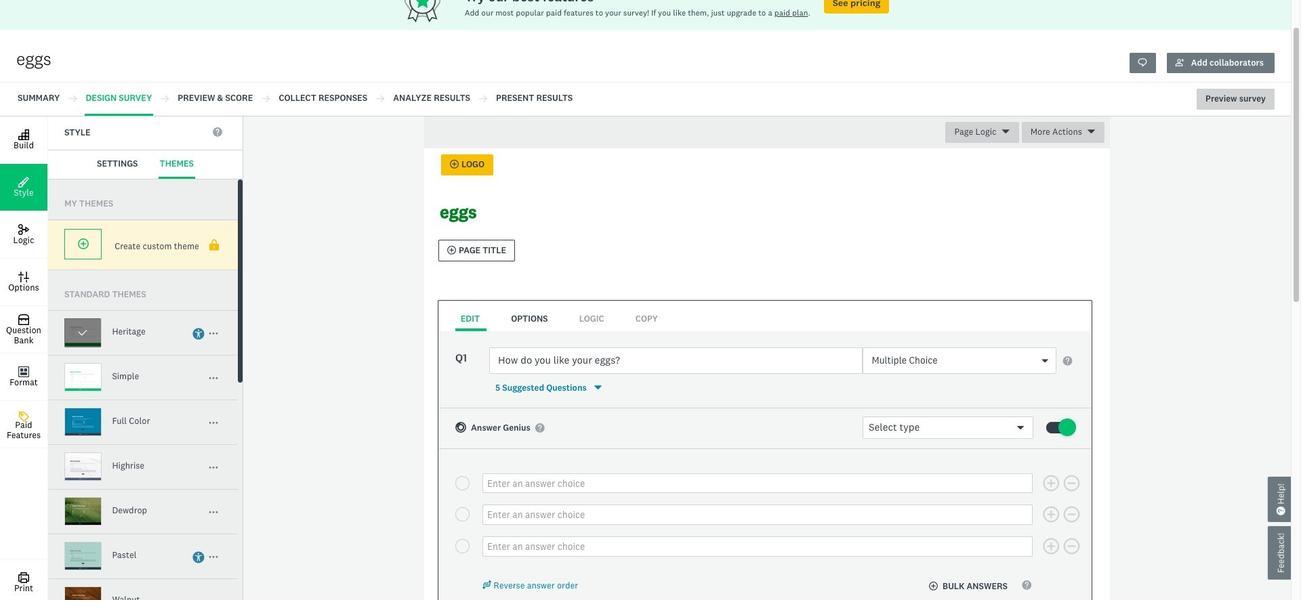Task type: vqa. For each thing, say whether or not it's contained in the screenshot.
Document ICON
no



Task type: locate. For each thing, give the bounding box(es) containing it.
None radio
[[456, 476, 470, 491], [456, 508, 470, 522], [456, 476, 470, 491], [456, 508, 470, 522]]

rewards image
[[402, 0, 465, 25]]

None radio
[[456, 540, 470, 554]]



